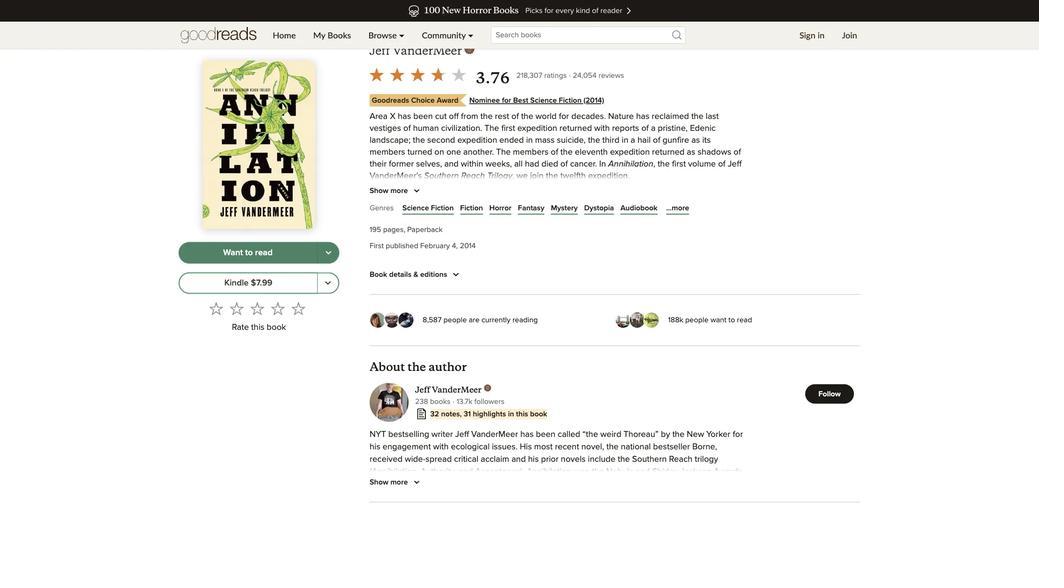 Task type: vqa. For each thing, say whether or not it's contained in the screenshot.
first the Romance from right
no



Task type: describe. For each thing, give the bounding box(es) containing it.
0 horizontal spatial by
[[370, 493, 379, 501]]

1 horizontal spatial fiction
[[460, 205, 483, 212]]

1 horizontal spatial he
[[549, 505, 560, 514]]

been inside area x has been cut off from the rest of the world for decades. nature has reclaimed the last vestiges of human civilization. the first expedition returned with reports of a pristine, edenic landscape; the second expedition ended in mass suicide, the third in a hail of gunfire as its members turned on one another. the members of the eleventh expedition returned as shadows of their former selves, and within weeks, all had died of cancer. in
[[413, 112, 433, 121]]

1 vertical spatial by
[[661, 431, 670, 439]]

of up the itself.
[[727, 207, 735, 216]]

13.7k followers
[[457, 398, 504, 406]]

editions
[[420, 271, 447, 279]]

24,054
[[573, 72, 597, 80]]

and down critical
[[459, 468, 473, 477]]

195
[[370, 226, 381, 234]]

x inside they arrive expecting the unexpected, and area x delivers—but it's the surprises that came across the border with them and the secrets the expedition members are keeping from one another that change everything.
[[554, 243, 560, 251]]

residence
[[692, 530, 731, 539]]

0 horizontal spatial at
[[564, 543, 571, 551]]

(2014)
[[583, 97, 604, 104]]

slate,
[[402, 505, 423, 514]]

of up 'died' in the right top of the page
[[551, 148, 558, 157]]

nyt
[[370, 431, 386, 439]]

&
[[413, 271, 418, 279]]

author
[[428, 360, 467, 374]]

area inside they arrive expecting the unexpected, and area x delivers—but it's the surprises that came across the border with them and the secrets the expedition members are keeping from one another that change everything.
[[534, 243, 552, 251]]

trilogy
[[487, 172, 512, 180]]

and down and,
[[517, 243, 532, 251]]

itself.
[[714, 219, 733, 228]]

for left best on the top of the page
[[502, 97, 511, 104]]

the down weird
[[606, 443, 619, 452]]

gunfire
[[663, 136, 689, 145]]

238 books
[[415, 398, 451, 406]]

science fiction link
[[402, 203, 454, 214]]

the left the 2016- in the bottom right of the page
[[583, 530, 595, 539]]

all inside area x has been cut off from the rest of the world for decades. nature has reclaimed the last vestiges of human civilization. the first expedition returned with reports of a pristine, edenic landscape; the second expedition ended in mass suicide, the third in a hail of gunfire as its members turned on one another. the members of the eleventh expedition returned as shadows of their former selves, and within weeks, all had died of cancer. in
[[514, 160, 523, 168]]

4,
[[452, 242, 458, 250]]

the down 'died' in the right top of the page
[[546, 172, 558, 180]]

vandermeer down community
[[393, 43, 462, 58]]

1 into from the left
[[447, 480, 461, 489]]

their inside the group is made up of four women: an anthropologist; a surveyor; a psychologist, the de facto leader; and our narrator, a biologist. their mission is to map the terrain, record all observations of their surroundings and of one another, and, above all, avoid being contaminated by area x itself.
[[370, 219, 387, 228]]

titles
[[535, 518, 553, 526]]

vandermeer up issues.
[[471, 431, 518, 439]]

of up the hail
[[641, 124, 649, 133]]

alex
[[381, 493, 398, 501]]

the right "about" in the bottom left of the page
[[408, 360, 426, 374]]

0 horizontal spatial new
[[551, 493, 569, 501]]

shadows
[[698, 148, 731, 157]]

shirley
[[652, 468, 678, 477]]

recent
[[555, 443, 579, 452]]

expedition inside they arrive expecting the unexpected, and area x delivers—but it's the surprises that came across the border with them and the secrets the expedition members are keeping from one another that change everything.
[[526, 255, 566, 263]]

reach inside nyt bestselling writer jeff vandermeer has been called "the weird thoreau" by the new yorker for his engagement with ecological issues. his most recent novel, the national bestseller borne, received wide-spread critical acclaim and his prior novels include the southern reach trilogy (annihilation, authority, and acceptance). annihilation won the nebula and shirley jackson awards, has been translated into 35 languages, and was made into a film from paramount pictures directed by alex garland. his nonfiction has appeared in new york times, the los angeles times, the atlantic, slate, salon, and the washington post. he has coedited several iconic anthologies with his wife, the hugo award winning editor. other titles include wonderbook, the world's first fully illustrated creative writing guide. vandermeer served as the 2016-2017 trias writer in residence at hobart and william smith colleges. he has spoken at the guggenheim, the library of congress, and the arthur c. clarke center for the human imagination.
[[669, 455, 693, 464]]

and down 4,
[[451, 255, 465, 263]]

nebula
[[606, 468, 634, 477]]

1 horizontal spatial read
[[737, 316, 752, 324]]

one inside area x has been cut off from the rest of the world for decades. nature has reclaimed the last vestiges of human civilization. the first expedition returned with reports of a pristine, edenic landscape; the second expedition ended in mass suicide, the third in a hail of gunfire as its members turned on one another. the members of the eleventh expedition returned as shadows of their former selves, and within weeks, all had died of cancer. in
[[446, 148, 461, 157]]

february
[[420, 242, 450, 250]]

cut
[[435, 112, 447, 121]]

and up appeared
[[519, 480, 533, 489]]

0 horizontal spatial book
[[267, 323, 286, 332]]

fully
[[698, 518, 713, 526]]

the up imagination.
[[573, 543, 585, 551]]

1 horizontal spatial his
[[520, 443, 532, 452]]

188k people want to read
[[668, 316, 752, 324]]

jeff up the 238
[[415, 385, 430, 395]]

...more button
[[666, 203, 689, 214]]

paramount
[[635, 480, 676, 489]]

in left mass
[[526, 136, 533, 145]]

with down directed
[[714, 505, 730, 514]]

highlights
[[473, 410, 506, 418]]

join
[[530, 172, 544, 180]]

engagement
[[383, 443, 431, 452]]

rating 0 out of 5 group
[[206, 298, 309, 319]]

world
[[536, 112, 557, 121]]

, the first volume of jeff vandermeer's
[[370, 160, 742, 180]]

rate 3 out of 5 image
[[250, 302, 264, 316]]

and down group
[[398, 207, 412, 216]]

2 times, from the left
[[680, 493, 705, 501]]

0 horizontal spatial ,
[[512, 172, 514, 180]]

from inside nyt bestselling writer jeff vandermeer has been called "the weird thoreau" by the new yorker for his engagement with ecological issues. his most recent novel, the national bestseller borne, received wide-spread critical acclaim and his prior novels include the southern reach trilogy (annihilation, authority, and acceptance). annihilation won the nebula and shirley jackson awards, has been translated into 35 languages, and was made into a film from paramount pictures directed by alex garland. his nonfiction has appeared in new york times, the los angeles times, the atlantic, slate, salon, and the washington post. he has coedited several iconic anthologies with his wife, the hugo award winning editor. other titles include wonderbook, the world's first fully illustrated creative writing guide. vandermeer served as the 2016-2017 trias writer in residence at hobart and william smith colleges. he has spoken at the guggenheim, the library of congress, and the arthur c. clarke center for the human imagination.
[[615, 480, 633, 489]]

profile image for jeff vandermeer. image
[[370, 383, 409, 422]]

first
[[370, 242, 384, 250]]

the left rest
[[480, 112, 493, 121]]

and down "nonfiction"
[[451, 505, 465, 514]]

average rating of 3.76 stars. figure
[[366, 64, 516, 88]]

and,
[[517, 219, 533, 228]]

people for are
[[444, 316, 467, 324]]

show more button for area x has been cut off from the rest of the world for decades. nature has reclaimed the last vestiges of human civilization. the first expedition returned with reports of a pristine, edenic landscape; the second expedition ended in mass suicide, the third in a hail of gunfire as its members turned on one another. the members of the eleventh expedition returned as shadows of their former selves, and within weeks, all had died of cancer. in
[[370, 185, 423, 198]]

vandermeer up 13.7k
[[432, 385, 482, 395]]

vestiges
[[370, 124, 401, 133]]

0 horizontal spatial members
[[370, 148, 405, 157]]

188k
[[668, 316, 683, 324]]

goodreads
[[372, 97, 409, 104]]

suicide,
[[557, 136, 586, 145]]

won
[[574, 468, 590, 477]]

0 vertical spatial at
[[733, 530, 741, 539]]

218,307
[[516, 72, 542, 80]]

made inside the group is made up of four women: an anthropologist; a surveyor; a psychologist, the de facto leader; and our narrator, a biologist. their mission is to map the terrain, record all observations of their surroundings and of one another, and, above all, avoid being contaminated by area x itself.
[[419, 195, 441, 204]]

science inside top genres for this book element
[[402, 205, 429, 212]]

0 vertical spatial is
[[411, 195, 417, 204]]

horror
[[489, 205, 511, 212]]

reviews
[[599, 72, 624, 80]]

to inside the group is made up of four women: an anthropologist; a surveyor; a psychologist, the de facto leader; and our narrator, a biologist. their mission is to map the terrain, record all observations of their surroundings and of one another, and, above all, avoid being contaminated by area x itself.
[[567, 207, 574, 216]]

women:
[[482, 195, 512, 204]]

show more for nyt bestselling writer jeff vandermeer has been called "the weird thoreau" by the new yorker for his engagement with ecological issues. his most recent novel, the national bestseller borne, received wide-spread critical acclaim and his prior novels include the southern reach trilogy (annihilation, authority, and acceptance). annihilation won the nebula and shirley jackson awards, has been translated into 35 languages, and was made into a film from paramount pictures directed by alex garland. his nonfiction has appeared in new york times, the los angeles times, the atlantic, slate, salon, and the washington post. he has coedited several iconic anthologies with his wife, the hugo award winning editor. other titles include wonderbook, the world's first fully illustrated creative writing guide. vandermeer served as the 2016-2017 trias writer in residence at hobart and william smith colleges. he has spoken at the guggenheim, the library of congress, and the arthur c. clarke center for the human imagination.
[[370, 479, 408, 487]]

selves,
[[416, 160, 442, 168]]

ecological
[[451, 443, 490, 452]]

and up paramount
[[636, 468, 650, 477]]

paperback
[[407, 226, 443, 234]]

1 vertical spatial he
[[505, 543, 516, 551]]

weird
[[600, 431, 621, 439]]

of right rest
[[511, 112, 519, 121]]

in right writer
[[683, 530, 689, 539]]

the right secrets on the top
[[512, 255, 524, 263]]

0 vertical spatial jeff vandermeer link
[[370, 43, 475, 58]]

served
[[544, 530, 570, 539]]

0 vertical spatial award
[[437, 97, 459, 104]]

rate 4 out of 5 image
[[271, 302, 285, 316]]

1 vertical spatial the
[[496, 148, 511, 157]]

the up "turned"
[[413, 136, 425, 145]]

for right yorker
[[733, 431, 743, 439]]

the up the "illustrated"
[[389, 518, 402, 526]]

mystery
[[551, 205, 578, 212]]

post.
[[529, 505, 547, 514]]

the down trias
[[641, 543, 653, 551]]

expedition up the "another."
[[457, 136, 497, 145]]

1 vertical spatial jeff vandermeer
[[415, 385, 482, 395]]

are inside they arrive expecting the unexpected, and area x delivers—but it's the surprises that came across the border with them and the secrets the expedition members are keeping from one another that change everything.
[[606, 255, 618, 263]]

show more for area x has been cut off from the rest of the world for decades. nature has reclaimed the last vestiges of human civilization. the first expedition returned with reports of a pristine, edenic landscape; the second expedition ended in mass suicide, the third in a hail of gunfire as its members turned on one another. the members of the eleventh expedition returned as shadows of their former selves, and within weeks, all had died of cancer. in
[[370, 187, 408, 195]]

four
[[465, 195, 480, 204]]

of inside , the first volume of jeff vandermeer's
[[718, 160, 726, 168]]

had
[[525, 160, 539, 168]]

border
[[384, 255, 410, 263]]

the down 2014
[[468, 255, 480, 263]]

area inside area x has been cut off from the rest of the world for decades. nature has reclaimed the last vestiges of human civilization. the first expedition returned with reports of a pristine, edenic landscape; the second expedition ended in mass suicide, the third in a hail of gunfire as its members turned on one another. the members of the eleventh expedition returned as shadows of their former selves, and within weeks, all had died of cancer. in
[[370, 112, 388, 121]]

of right shadows
[[734, 148, 741, 157]]

follow
[[818, 390, 841, 398]]

it's
[[613, 243, 624, 251]]

landscape;
[[370, 136, 411, 145]]

with inside they arrive expecting the unexpected, and area x delivers—but it's the surprises that came across the border with them and the secrets the expedition members are keeping from one another that change everything.
[[412, 255, 427, 263]]

and inside area x has been cut off from the rest of the world for decades. nature has reclaimed the last vestiges of human civilization. the first expedition returned with reports of a pristine, edenic landscape; the second expedition ended in mass suicide, the third in a hail of gunfire as its members turned on one another. the members of the eleventh expedition returned as shadows of their former selves, and within weeks, all had died of cancer. in
[[444, 160, 459, 168]]

first inside , the first volume of jeff vandermeer's
[[672, 160, 686, 168]]

called
[[558, 431, 580, 439]]

the inside , the first volume of jeff vandermeer's
[[658, 160, 670, 168]]

1 vertical spatial his
[[528, 455, 539, 464]]

jeff down browse at the left top
[[370, 43, 390, 58]]

nonfiction
[[448, 493, 486, 501]]

the down best on the top of the page
[[521, 112, 533, 121]]

the down hobart
[[370, 555, 382, 564]]

of right "up"
[[455, 195, 462, 204]]

de
[[702, 195, 712, 204]]

genres
[[370, 205, 394, 212]]

32 notes, 31 highlights in this book
[[430, 410, 547, 418]]

goodreads author image for the top jeff vandermeer link
[[464, 44, 475, 54]]

award inside nyt bestselling writer jeff vandermeer has been called "the weird thoreau" by the new yorker for his engagement with ecological issues. his most recent novel, the national bestseller borne, received wide-spread critical acclaim and his prior novels include the southern reach trilogy (annihilation, authority, and acceptance). annihilation won the nebula and shirley jackson awards, has been translated into 35 languages, and was made into a film from paramount pictures directed by alex garland. his nonfiction has appeared in new york times, the los angeles times, the atlantic, slate, salon, and the washington post. he has coedited several iconic anthologies with his wife, the hugo award winning editor. other titles include wonderbook, the world's first fully illustrated creative writing guide. vandermeer served as the 2016-2017 trias writer in residence at hobart and william smith colleges. he has spoken at the guggenheim, the library of congress, and the arthur c. clarke center for the human imagination.
[[427, 518, 451, 526]]

one inside the group is made up of four women: an anthropologist; a surveyor; a psychologist, the de facto leader; and our narrator, a biologist. their mission is to map the terrain, record all observations of their surroundings and of one another, and, above all, avoid being contaminated by area x itself.
[[467, 219, 482, 228]]

the up edenic
[[691, 112, 704, 121]]

the down they
[[370, 255, 382, 263]]

in inside 'link'
[[508, 410, 514, 418]]

jeff inside nyt bestselling writer jeff vandermeer has been called "the weird thoreau" by the new yorker for his engagement with ecological issues. his most recent novel, the national bestseller borne, received wide-spread critical acclaim and his prior novels include the southern reach trilogy (annihilation, authority, and acceptance). annihilation won the nebula and shirley jackson awards, has been translated into 35 languages, and was made into a film from paramount pictures directed by alex garland. his nonfiction has appeared in new york times, the los angeles times, the atlantic, slate, salon, and the washington post. he has coedited several iconic anthologies with his wife, the hugo award winning editor. other titles include wonderbook, the world's first fully illustrated creative writing guide. vandermeer served as the 2016-2017 trias writer in residence at hobart and william smith colleges. he has spoken at the guggenheim, the library of congress, and the arthur c. clarke center for the human imagination.
[[455, 431, 469, 439]]

civilization.
[[441, 124, 482, 133]]

my
[[313, 30, 325, 40]]

and up c. at the left
[[398, 543, 412, 551]]

mystery link
[[551, 203, 578, 214]]

home link
[[264, 22, 304, 49]]

0 horizontal spatial are
[[469, 316, 480, 324]]

their inside area x has been cut off from the rest of the world for decades. nature has reclaimed the last vestiges of human civilization. the first expedition returned with reports of a pristine, edenic landscape; the second expedition ended in mass suicide, the third in a hail of gunfire as its members turned on one another. the members of the eleventh expedition returned as shadows of their former selves, and within weeks, all had died of cancer. in
[[370, 160, 387, 168]]

expecting
[[414, 243, 451, 251]]

2 horizontal spatial his
[[732, 505, 743, 514]]

this inside rate this book element
[[251, 323, 264, 332]]

area x has been cut off from the rest of the world for decades. nature has reclaimed the last vestiges of human civilization. the first expedition returned with reports of a pristine, edenic landscape; the second expedition ended in mass suicide, the third in a hail of gunfire as its members turned on one another. the members of the eleventh expedition returned as shadows of their former selves, and within weeks, all had died of cancer. in
[[370, 112, 741, 168]]

writer
[[658, 530, 680, 539]]

of right 'died' in the right top of the page
[[560, 160, 568, 168]]

1 vertical spatial been
[[536, 431, 555, 439]]

was
[[536, 480, 551, 489]]

my books
[[313, 30, 351, 40]]

volume
[[688, 160, 716, 168]]

1 horizontal spatial is
[[559, 207, 565, 216]]

audiobook
[[621, 205, 657, 212]]

0 vertical spatial that
[[677, 243, 691, 251]]

change
[[370, 266, 398, 275]]

0 horizontal spatial annihilation
[[370, 11, 502, 37]]

31
[[464, 410, 471, 418]]

dystopia
[[584, 205, 614, 212]]

1 times, from the left
[[590, 493, 614, 501]]

of left "human"
[[403, 124, 411, 133]]

0 horizontal spatial include
[[555, 518, 583, 526]]

2017
[[618, 530, 636, 539]]

rate 2 out of 5 image
[[230, 302, 244, 316]]

follow button
[[805, 385, 854, 404]]

of right the hail
[[653, 136, 660, 145]]

other
[[511, 518, 533, 526]]

1 vertical spatial jeff vandermeer link
[[415, 385, 504, 395]]

and right congress,
[[734, 543, 748, 551]]

1 vertical spatial as
[[687, 148, 695, 157]]

in down the was
[[542, 493, 549, 501]]

1 vertical spatial that
[[721, 255, 736, 263]]

audiobook link
[[621, 203, 657, 214]]

2 horizontal spatial annihilation
[[608, 160, 653, 168]]

rate this book element
[[179, 298, 339, 336]]

salon,
[[425, 505, 449, 514]]

the left de
[[687, 195, 699, 204]]

one inside they arrive expecting the unexpected, and area x delivers—but it's the surprises that came across the border with them and the secrets the expedition members are keeping from one another that change everything.
[[673, 255, 688, 263]]

fiction link
[[460, 203, 483, 214]]

1 horizontal spatial new
[[687, 431, 704, 439]]

the down suicide,
[[560, 148, 573, 157]]

a up "audiobook"
[[629, 195, 633, 204]]

"the
[[583, 431, 598, 439]]

1 horizontal spatial members
[[513, 148, 549, 157]]

and down narrator,
[[441, 219, 455, 228]]

a left pristine,
[[651, 124, 656, 133]]

first inside area x has been cut off from the rest of the world for decades. nature has reclaimed the last vestiges of human civilization. the first expedition returned with reports of a pristine, edenic landscape; the second expedition ended in mass suicide, the third in a hail of gunfire as its members turned on one another. the members of the eleventh expedition returned as shadows of their former selves, and within weeks, all had died of cancer. in
[[501, 124, 515, 133]]

came
[[694, 243, 714, 251]]

national
[[621, 443, 651, 452]]

of inside nyt bestselling writer jeff vandermeer has been called "the weird thoreau" by the new yorker for his engagement with ecological issues. his most recent novel, the national bestseller borne, received wide-spread critical acclaim and his prior novels include the southern reach trilogy (annihilation, authority, and acceptance). annihilation won the nebula and shirley jackson awards, has been translated into 35 languages, and was made into a film from paramount pictures directed by alex garland. his nonfiction has appeared in new york times, the los angeles times, the atlantic, slate, salon, and the washington post. he has coedited several iconic anthologies with his wife, the hugo award winning editor. other titles include wonderbook, the world's first fully illustrated creative writing guide. vandermeer served as the 2016-2017 trias writer in residence at hobart and william smith colleges. he has spoken at the guggenheim, the library of congress, and the arthur c. clarke center for the human imagination.
[[684, 543, 691, 551]]

rating 3.76 out of 5 image
[[366, 64, 469, 85]]

100 new horror recommendations for (nearly) every reader image
[[87, 0, 952, 22]]

a down four
[[463, 207, 467, 216]]

c.
[[410, 555, 418, 564]]

expedition down the hail
[[610, 148, 650, 157]]

1 vertical spatial returned
[[652, 148, 685, 157]]

2 horizontal spatial to
[[728, 316, 735, 324]]

biologist.
[[470, 207, 504, 216]]



Task type: locate. For each thing, give the bounding box(es) containing it.
this inside 32 notes, 31 highlights in this book 'link'
[[516, 410, 528, 418]]

the inside the group is made up of four women: an anthropologist; a surveyor; a psychologist, the de facto leader; and our narrator, a biologist. their mission is to map the terrain, record all observations of their surroundings and of one another, and, above all, avoid being contaminated by area x itself.
[[370, 195, 384, 204]]

1 horizontal spatial are
[[606, 255, 618, 263]]

group
[[386, 195, 409, 204]]

all,
[[561, 219, 572, 228]]

book 1 in the southern reach series element
[[370, 0, 502, 11]]

2016-
[[597, 530, 618, 539]]

0 horizontal spatial his
[[370, 443, 380, 452]]

wide-
[[405, 455, 426, 464]]

0 vertical spatial as
[[691, 136, 700, 145]]

0 vertical spatial annihilation
[[370, 11, 502, 37]]

directed
[[711, 480, 742, 489]]

william
[[414, 543, 441, 551]]

2 horizontal spatial been
[[536, 431, 555, 439]]

1 vertical spatial book
[[530, 410, 547, 418]]

home image
[[181, 22, 257, 49]]

nature
[[608, 112, 634, 121]]

this right the 'highlights'
[[516, 410, 528, 418]]

1 horizontal spatial people
[[685, 316, 709, 324]]

2 horizontal spatial from
[[654, 255, 671, 263]]

with up 'third'
[[594, 124, 610, 133]]

returned down gunfire
[[652, 148, 685, 157]]

one
[[446, 148, 461, 157], [467, 219, 482, 228], [673, 255, 688, 263]]

show
[[370, 187, 388, 195], [370, 479, 388, 487]]

vandermeer
[[393, 43, 462, 58], [432, 385, 482, 395], [471, 431, 518, 439], [495, 530, 541, 539]]

thoreau"
[[624, 431, 659, 439]]

more for nyt bestselling writer jeff vandermeer has been called "the weird thoreau" by the new yorker for his engagement with ecological issues. his most recent novel, the national bestseller borne, received wide-spread critical acclaim and his prior novels include the southern reach trilogy (annihilation, authority, and acceptance). annihilation won the nebula and shirley jackson awards, has been translated into 35 languages, and was made into a film from paramount pictures directed by alex garland. his nonfiction has appeared in new york times, the los angeles times, the atlantic, slate, salon, and the washington post. he has coedited several iconic anthologies with his wife, the hugo award winning editor. other titles include wonderbook, the world's first fully illustrated creative writing guide. vandermeer served as the 2016-2017 trias writer in residence at hobart and william smith colleges. he has spoken at the guggenheim, the library of congress, and the arthur c. clarke center for the human imagination.
[[390, 479, 408, 487]]

0 horizontal spatial been
[[385, 480, 405, 489]]

0 vertical spatial goodreads author image
[[464, 44, 475, 54]]

▾ for browse ▾
[[399, 30, 405, 40]]

at down served
[[564, 543, 571, 551]]

award down salon,
[[427, 518, 451, 526]]

another.
[[463, 148, 494, 157]]

218,307 ratings and 24,054 reviews figure
[[516, 69, 624, 82]]

ratings
[[544, 72, 567, 80]]

area inside the group is made up of four women: an anthropologist; a surveyor; a psychologist, the de facto leader; and our narrator, a biologist. their mission is to map the terrain, record all observations of their surroundings and of one another, and, above all, avoid being contaminated by area x itself.
[[686, 219, 704, 228]]

of down fiction link at top
[[457, 219, 465, 228]]

are down it's
[[606, 255, 618, 263]]

southern down selves, on the top left
[[424, 172, 459, 180]]

twelfth
[[560, 172, 586, 180]]

show more button up alex on the bottom of the page
[[370, 476, 423, 489]]

reach down bestseller
[[669, 455, 693, 464]]

2 show more from the top
[[370, 479, 408, 487]]

received
[[370, 455, 403, 464]]

x down above
[[554, 243, 560, 251]]

that
[[677, 243, 691, 251], [721, 255, 736, 263]]

the up being
[[595, 207, 608, 216]]

0 vertical spatial jeff vandermeer
[[370, 43, 462, 58]]

the right february
[[454, 243, 466, 251]]

1 people from the left
[[444, 316, 467, 324]]

0 vertical spatial ,
[[653, 160, 655, 168]]

0 vertical spatial southern
[[424, 172, 459, 180]]

illustrated
[[370, 530, 407, 539]]

0 vertical spatial from
[[461, 112, 478, 121]]

1 more from the top
[[390, 187, 408, 195]]

as up volume
[[687, 148, 695, 157]]

0 vertical spatial his
[[520, 443, 532, 452]]

people right 188k
[[685, 316, 709, 324]]

with up everything.
[[412, 255, 427, 263]]

2 their from the top
[[370, 219, 387, 228]]

followers
[[474, 398, 504, 406]]

people right 8,587
[[444, 316, 467, 324]]

0 vertical spatial area
[[370, 112, 388, 121]]

jeff inside , the first volume of jeff vandermeer's
[[728, 160, 742, 168]]

1 horizontal spatial area
[[534, 243, 552, 251]]

the up several at the bottom right of page
[[617, 493, 629, 501]]

surveyor;
[[591, 195, 626, 204]]

2 horizontal spatial fiction
[[559, 97, 582, 104]]

▾ right community
[[468, 30, 474, 40]]

people for want
[[685, 316, 709, 324]]

1 horizontal spatial times,
[[680, 493, 705, 501]]

expedition down above
[[526, 255, 566, 263]]

pages,
[[383, 226, 405, 234]]

1 horizontal spatial annihilation
[[527, 468, 571, 477]]

colleges.
[[467, 543, 503, 551]]

facto
[[714, 195, 733, 204]]

0 vertical spatial the
[[485, 124, 499, 133]]

writer
[[431, 431, 453, 439]]

been down (annihilation,
[[385, 480, 405, 489]]

jackson
[[680, 468, 711, 477]]

a left the film
[[593, 480, 598, 489]]

and down issues.
[[512, 455, 526, 464]]

members up had
[[513, 148, 549, 157]]

by left alex on the bottom of the page
[[370, 493, 379, 501]]

▾ for community ▾
[[468, 30, 474, 40]]

1 show more from the top
[[370, 187, 408, 195]]

as inside nyt bestselling writer jeff vandermeer has been called "the weird thoreau" by the new yorker for his engagement with ecological issues. his most recent novel, the national bestseller borne, received wide-spread critical acclaim and his prior novels include the southern reach trilogy (annihilation, authority, and acceptance). annihilation won the nebula and shirley jackson awards, has been translated into 35 languages, and was made into a film from paramount pictures directed by alex garland. his nonfiction has appeared in new york times, the los angeles times, the atlantic, slate, salon, and the washington post. he has coedited several iconic anthologies with his wife, the hugo award winning editor. other titles include wonderbook, the world's first fully illustrated creative writing guide. vandermeer served as the 2016-2017 trias writer in residence at hobart and william smith colleges. he has spoken at the guggenheim, the library of congress, and the arthur c. clarke center for the human imagination.
[[572, 530, 580, 539]]

in
[[818, 30, 825, 40], [526, 136, 533, 145], [622, 136, 628, 145], [508, 410, 514, 418], [542, 493, 549, 501], [683, 530, 689, 539]]

film
[[600, 480, 613, 489]]

Search by book title or ISBN text field
[[491, 27, 686, 44]]

new left york
[[551, 493, 569, 501]]

for right world
[[559, 112, 569, 121]]

1 vertical spatial their
[[370, 219, 387, 228]]

in
[[599, 160, 606, 168]]

2 vertical spatial first
[[682, 518, 695, 526]]

0 vertical spatial made
[[419, 195, 441, 204]]

expedition up mass
[[517, 124, 557, 133]]

2 into from the left
[[577, 480, 591, 489]]

1 horizontal spatial ▾
[[468, 30, 474, 40]]

1 vertical spatial ,
[[512, 172, 514, 180]]

into left 35
[[447, 480, 461, 489]]

, up the "psychologist,"
[[653, 160, 655, 168]]

goodreads author image for bottom jeff vandermeer link
[[484, 385, 491, 392]]

rate 1 out of 5 image
[[209, 302, 223, 316]]

his
[[520, 443, 532, 452], [434, 493, 446, 501]]

that left the came
[[677, 243, 691, 251]]

2 vertical spatial his
[[732, 505, 743, 514]]

the up genres
[[370, 195, 384, 204]]

los
[[631, 493, 644, 501]]

one down fiction link at top
[[467, 219, 482, 228]]

center
[[446, 555, 472, 564]]

psychologist,
[[635, 195, 685, 204]]

the down gunfire
[[658, 160, 670, 168]]

made inside nyt bestselling writer jeff vandermeer has been called "the weird thoreau" by the new yorker for his engagement with ecological issues. his most recent novel, the national bestseller borne, received wide-spread critical acclaim and his prior novels include the southern reach trilogy (annihilation, authority, and acceptance). annihilation won the nebula and shirley jackson awards, has been translated into 35 languages, and was made into a film from paramount pictures directed by alex garland. his nonfiction has appeared in new york times, the los angeles times, the atlantic, slate, salon, and the washington post. he has coedited several iconic anthologies with his wife, the hugo award winning editor. other titles include wonderbook, the world's first fully illustrated creative writing guide. vandermeer served as the 2016-2017 trias writer in residence at hobart and william smith colleges. he has spoken at the guggenheim, the library of congress, and the arthur c. clarke center for the human imagination.
[[553, 480, 574, 489]]

1 ▾ from the left
[[399, 30, 405, 40]]

rate 5 out of 5 image
[[291, 302, 305, 316]]

goodreads author image up 'followers'
[[484, 385, 491, 392]]

goodreads author image down community ▾
[[464, 44, 475, 54]]

and left the within at the left
[[444, 160, 459, 168]]

browse ▾
[[368, 30, 405, 40]]

top genres for this book element
[[370, 202, 860, 219]]

, inside , the first volume of jeff vandermeer's
[[653, 160, 655, 168]]

arthur
[[384, 555, 408, 564]]

wonderbook,
[[585, 518, 636, 526]]

include
[[588, 455, 615, 464], [555, 518, 583, 526]]

1 horizontal spatial ,
[[653, 160, 655, 168]]

0 horizontal spatial is
[[411, 195, 417, 204]]

0 horizontal spatial fiction
[[431, 205, 454, 212]]

for down colleges.
[[474, 555, 485, 564]]

annihilation inside nyt bestselling writer jeff vandermeer has been called "the weird thoreau" by the new yorker for his engagement with ecological issues. his most recent novel, the national bestseller borne, received wide-spread critical acclaim and his prior novels include the southern reach trilogy (annihilation, authority, and acceptance). annihilation won the nebula and shirley jackson awards, has been translated into 35 languages, and was made into a film from paramount pictures directed by alex garland. his nonfiction has appeared in new york times, the los angeles times, the atlantic, slate, salon, and the washington post. he has coedited several iconic anthologies with his wife, the hugo award winning editor. other titles include wonderbook, the world's first fully illustrated creative writing guide. vandermeer served as the 2016-2017 trias writer in residence at hobart and william smith colleges. he has spoken at the guggenheim, the library of congress, and the arthur c. clarke center for the human imagination.
[[527, 468, 571, 477]]

0 horizontal spatial times,
[[590, 493, 614, 501]]

0 horizontal spatial that
[[677, 243, 691, 251]]

1 horizontal spatial science
[[530, 97, 557, 104]]

1 show from the top
[[370, 187, 388, 195]]

pristine,
[[658, 124, 688, 133]]

goodreads author image
[[464, 44, 475, 54], [484, 385, 491, 392]]

show for nyt bestselling writer jeff vandermeer has been called "the weird thoreau" by the new yorker for his engagement with ecological issues. his most recent novel, the national bestseller borne, received wide-spread critical acclaim and his prior novels include the southern reach trilogy (annihilation, authority, and acceptance). annihilation won the nebula and shirley jackson awards, has been translated into 35 languages, and was made into a film from paramount pictures directed by alex garland. his nonfiction has appeared in new york times, the los angeles times, the atlantic, slate, salon, and the washington post. he has coedited several iconic anthologies with his wife, the hugo award winning editor. other titles include wonderbook, the world's first fully illustrated creative writing guide. vandermeer served as the 2016-2017 trias writer in residence at hobart and william smith colleges. he has spoken at the guggenheim, the library of congress, and the arthur c. clarke center for the human imagination.
[[370, 479, 388, 487]]

x inside the group is made up of four women: an anthropologist; a surveyor; a psychologist, the de facto leader; and our narrator, a biologist. their mission is to map the terrain, record all observations of their surroundings and of one another, and, above all, avoid being contaminated by area x itself.
[[706, 219, 712, 228]]

has
[[398, 112, 411, 121], [636, 112, 650, 121], [520, 431, 534, 439], [370, 480, 383, 489], [488, 493, 501, 501], [563, 505, 576, 514], [518, 543, 532, 551]]

2 vertical spatial to
[[728, 316, 735, 324]]

notes,
[[441, 410, 462, 418]]

the up "keeping"
[[626, 243, 638, 251]]

2 more from the top
[[390, 479, 408, 487]]

jeff vandermeer link up rating 3.76 out of 5 image
[[370, 43, 475, 58]]

about
[[370, 360, 405, 374]]

best
[[513, 97, 528, 104]]

this right rate
[[251, 323, 264, 332]]

its
[[702, 136, 711, 145]]

as left its
[[691, 136, 700, 145]]

turned
[[407, 148, 432, 157]]

members down landscape;
[[370, 148, 405, 157]]

32
[[430, 410, 439, 418]]

1 horizontal spatial made
[[553, 480, 574, 489]]

for
[[502, 97, 511, 104], [559, 112, 569, 121], [733, 431, 743, 439], [474, 555, 485, 564]]

0 vertical spatial science
[[530, 97, 557, 104]]

to inside want to read button
[[245, 249, 253, 257]]

terrain,
[[610, 207, 636, 216]]

from inside area x has been cut off from the rest of the world for decades. nature has reclaimed the last vestiges of human civilization. the first expedition returned with reports of a pristine, edenic landscape; the second expedition ended in mass suicide, the third in a hail of gunfire as its members turned on one another. the members of the eleventh expedition returned as shadows of their former selves, and within weeks, all had died of cancer. in
[[461, 112, 478, 121]]

the up the film
[[592, 468, 604, 477]]

13.7k
[[457, 398, 472, 406]]

a up the map on the top right
[[585, 195, 589, 204]]

show more button for nyt bestselling writer jeff vandermeer has been called "the weird thoreau" by the new yorker for his engagement with ecological issues. his most recent novel, the national bestseller borne, received wide-spread critical acclaim and his prior novels include the southern reach trilogy (annihilation, authority, and acceptance). annihilation won the nebula and shirley jackson awards, has been translated into 35 languages, and was made into a film from paramount pictures directed by alex garland. his nonfiction has appeared in new york times, the los angeles times, the atlantic, slate, salon, and the washington post. he has coedited several iconic anthologies with his wife, the hugo award winning editor. other titles include wonderbook, the world's first fully illustrated creative writing guide. vandermeer served as the 2016-2017 trias writer in residence at hobart and william smith colleges. he has spoken at the guggenheim, the library of congress, and the arthur c. clarke center for the human imagination.
[[370, 476, 423, 489]]

are left "currently"
[[469, 316, 480, 324]]

1 show more button from the top
[[370, 185, 423, 198]]

0 horizontal spatial into
[[447, 480, 461, 489]]

area
[[370, 112, 388, 121], [686, 219, 704, 228], [534, 243, 552, 251]]

into down won on the right bottom
[[577, 480, 591, 489]]

area down above
[[534, 243, 552, 251]]

x inside area x has been cut off from the rest of the world for decades. nature has reclaimed the last vestiges of human civilization. the first expedition returned with reports of a pristine, edenic landscape; the second expedition ended in mass suicide, the third in a hail of gunfire as its members turned on one another. the members of the eleventh expedition returned as shadows of their former selves, and within weeks, all had died of cancer. in
[[390, 112, 396, 121]]

from inside they arrive expecting the unexpected, and area x delivers—but it's the surprises that came across the border with them and the secrets the expedition members are keeping from one another that change everything.
[[654, 255, 671, 263]]

the up eleventh at the right of page
[[588, 136, 600, 145]]

24,054 reviews
[[573, 72, 624, 80]]

the up winning
[[467, 505, 480, 514]]

map
[[577, 207, 593, 216]]

0 vertical spatial show
[[370, 187, 388, 195]]

the up nebula
[[618, 455, 630, 464]]

by inside the group is made up of four women: an anthropologist; a surveyor; a psychologist, the de facto leader; and our narrator, a biologist. their mission is to map the terrain, record all observations of their surroundings and of one another, and, above all, avoid being contaminated by area x itself.
[[674, 219, 684, 228]]

southern inside nyt bestselling writer jeff vandermeer has been called "the weird thoreau" by the new yorker for his engagement with ecological issues. his most recent novel, the national bestseller borne, received wide-spread critical acclaim and his prior novels include the southern reach trilogy (annihilation, authority, and acceptance). annihilation won the nebula and shirley jackson awards, has been translated into 35 languages, and was made into a film from paramount pictures directed by alex garland. his nonfiction has appeared in new york times, the los angeles times, the atlantic, slate, salon, and the washington post. he has coedited several iconic anthologies with his wife, the hugo award winning editor. other titles include wonderbook, the world's first fully illustrated creative writing guide. vandermeer served as the 2016-2017 trias writer in residence at hobart and william smith colleges. he has spoken at the guggenheim, the library of congress, and the arthur c. clarke center for the human imagination.
[[632, 455, 667, 464]]

with down the 'writer'
[[433, 443, 449, 452]]

1 vertical spatial x
[[706, 219, 712, 228]]

3.76
[[476, 69, 510, 88]]

the down directed
[[707, 493, 719, 501]]

for inside area x has been cut off from the rest of the world for decades. nature has reclaimed the last vestiges of human civilization. the first expedition returned with reports of a pristine, edenic landscape; the second expedition ended in mass suicide, the third in a hail of gunfire as its members turned on one another. the members of the eleventh expedition returned as shadows of their former selves, and within weeks, all had died of cancer. in
[[559, 112, 569, 121]]

in down reports
[[622, 136, 628, 145]]

the
[[485, 124, 499, 133], [496, 148, 511, 157], [370, 195, 384, 204]]

0 vertical spatial this
[[251, 323, 264, 332]]

fantasy link
[[518, 203, 544, 214]]

2 show more button from the top
[[370, 476, 423, 489]]

as right served
[[572, 530, 580, 539]]

1 vertical spatial reach
[[669, 455, 693, 464]]

1 vertical spatial all
[[665, 207, 674, 216]]

with inside area x has been cut off from the rest of the world for decades. nature has reclaimed the last vestiges of human civilization. the first expedition returned with reports of a pristine, edenic landscape; the second expedition ended in mass suicide, the third in a hail of gunfire as its members turned on one another. the members of the eleventh expedition returned as shadows of their former selves, and within weeks, all had died of cancer. in
[[594, 124, 610, 133]]

1 vertical spatial are
[[469, 316, 480, 324]]

with
[[594, 124, 610, 133], [412, 255, 427, 263], [433, 443, 449, 452], [714, 505, 730, 514]]

unexpected,
[[468, 243, 515, 251]]

angeles
[[647, 493, 678, 501]]

1 horizontal spatial into
[[577, 480, 591, 489]]

everything.
[[400, 266, 442, 275]]

0 vertical spatial show more button
[[370, 185, 423, 198]]

goodreads choice award
[[372, 97, 459, 104]]

anthropologist;
[[526, 195, 582, 204]]

book down rate 4 out of 5 icon
[[267, 323, 286, 332]]

most
[[534, 443, 553, 452]]

read inside button
[[255, 249, 273, 257]]

from
[[461, 112, 478, 121], [654, 255, 671, 263], [615, 480, 633, 489]]

0 vertical spatial reach
[[461, 172, 485, 180]]

by down ...more button
[[674, 219, 684, 228]]

show for area x has been cut off from the rest of the world for decades. nature has reclaimed the last vestiges of human civilization. the first expedition returned with reports of a pristine, edenic landscape; the second expedition ended in mass suicide, the third in a hail of gunfire as its members turned on one another. the members of the eleventh expedition returned as shadows of their former selves, and within weeks, all had died of cancer. in
[[370, 187, 388, 195]]

1 horizontal spatial include
[[588, 455, 615, 464]]

first inside nyt bestselling writer jeff vandermeer has been called "the weird thoreau" by the new yorker for his engagement with ecological issues. his most recent novel, the national bestseller borne, received wide-spread critical acclaim and his prior novels include the southern reach trilogy (annihilation, authority, and acceptance). annihilation won the nebula and shirley jackson awards, has been translated into 35 languages, and was made into a film from paramount pictures directed by alex garland. his nonfiction has appeared in new york times, the los angeles times, the atlantic, slate, salon, and the washington post. he has coedited several iconic anthologies with his wife, the hugo award winning editor. other titles include wonderbook, the world's first fully illustrated creative writing guide. vandermeer served as the 2016-2017 trias writer in residence at hobart and william smith colleges. he has spoken at the guggenheim, the library of congress, and the arthur c. clarke center for the human imagination.
[[682, 518, 695, 526]]

1 their from the top
[[370, 160, 387, 168]]

2 people from the left
[[685, 316, 709, 324]]

borne,
[[692, 443, 717, 452]]

1 horizontal spatial his
[[528, 455, 539, 464]]

35
[[463, 480, 473, 489]]

more for area x has been cut off from the rest of the world for decades. nature has reclaimed the last vestiges of human civilization. the first expedition returned with reports of a pristine, edenic landscape; the second expedition ended in mass suicide, the third in a hail of gunfire as its members turned on one another. the members of the eleventh expedition returned as shadows of their former selves, and within weeks, all had died of cancer. in
[[390, 187, 408, 195]]

appeared
[[503, 493, 540, 501]]

0 vertical spatial show more
[[370, 187, 408, 195]]

0 horizontal spatial reach
[[461, 172, 485, 180]]

at right 'residence'
[[733, 530, 741, 539]]

rate this book
[[232, 323, 286, 332]]

0 vertical spatial include
[[588, 455, 615, 464]]

fiction inside nominee for best science fiction (2014) link
[[559, 97, 582, 104]]

jeff vandermeer up rating 3.76 out of 5 image
[[370, 43, 462, 58]]

to
[[567, 207, 574, 216], [245, 249, 253, 257], [728, 316, 735, 324]]

0 vertical spatial been
[[413, 112, 433, 121]]

2 vertical spatial from
[[615, 480, 633, 489]]

up
[[443, 195, 453, 204]]

0 horizontal spatial from
[[461, 112, 478, 121]]

acclaim
[[481, 455, 509, 464]]

the up trias
[[638, 518, 650, 526]]

in right the 'highlights'
[[508, 410, 514, 418]]

1 vertical spatial southern
[[632, 455, 667, 464]]

x up vestiges
[[390, 112, 396, 121]]

1 vertical spatial his
[[434, 493, 446, 501]]

within
[[461, 160, 483, 168]]

1 vertical spatial this
[[516, 410, 528, 418]]

0 horizontal spatial people
[[444, 316, 467, 324]]

fiction inside the science fiction link
[[431, 205, 454, 212]]

0 vertical spatial book
[[267, 323, 286, 332]]

0 vertical spatial read
[[255, 249, 273, 257]]

0 vertical spatial returned
[[559, 124, 592, 133]]

jeff down shadows
[[728, 160, 742, 168]]

1 horizontal spatial at
[[733, 530, 741, 539]]

2 vertical spatial been
[[385, 480, 405, 489]]

surprises
[[640, 243, 675, 251]]

novel,
[[581, 443, 604, 452]]

book title: annihilation element
[[370, 11, 502, 37]]

1 vertical spatial to
[[245, 249, 253, 257]]

the up bestseller
[[672, 431, 685, 439]]

0 horizontal spatial science
[[402, 205, 429, 212]]

hail
[[637, 136, 651, 145]]

weeks,
[[485, 160, 512, 168]]

fiction left "(2014)"
[[559, 97, 582, 104]]

1 vertical spatial first
[[672, 160, 686, 168]]

2 horizontal spatial x
[[706, 219, 712, 228]]

1 vertical spatial award
[[427, 518, 451, 526]]

avoid
[[574, 219, 594, 228]]

this
[[251, 323, 264, 332], [516, 410, 528, 418]]

2 vertical spatial area
[[534, 243, 552, 251]]

2 vertical spatial as
[[572, 530, 580, 539]]

their up vandermeer's
[[370, 160, 387, 168]]

in right sign
[[818, 30, 825, 40]]

another,
[[484, 219, 514, 228]]

0 horizontal spatial one
[[446, 148, 461, 157]]

1 vertical spatial annihilation
[[608, 160, 653, 168]]

1 vertical spatial read
[[737, 316, 752, 324]]

science fiction
[[402, 205, 454, 212]]

his up salon,
[[434, 493, 446, 501]]

guide.
[[469, 530, 492, 539]]

1 vertical spatial from
[[654, 255, 671, 263]]

secrets
[[482, 255, 510, 263]]

from down nebula
[[615, 480, 633, 489]]

2 show from the top
[[370, 479, 388, 487]]

None search field
[[482, 27, 694, 44]]

1 vertical spatial include
[[555, 518, 583, 526]]

a inside nyt bestselling writer jeff vandermeer has been called "the weird thoreau" by the new yorker for his engagement with ecological issues. his most recent novel, the national bestseller borne, received wide-spread critical acclaim and his prior novels include the southern reach trilogy (annihilation, authority, and acceptance). annihilation won the nebula and shirley jackson awards, has been translated into 35 languages, and was made into a film from paramount pictures directed by alex garland. his nonfiction has appeared in new york times, the los angeles times, the atlantic, slate, salon, and the washington post. he has coedited several iconic anthologies with his wife, the hugo award winning editor. other titles include wonderbook, the world's first fully illustrated creative writing guide. vandermeer served as the 2016-2017 trias writer in residence at hobart and william smith colleges. he has spoken at the guggenheim, the library of congress, and the arthur c. clarke center for the human imagination.
[[593, 480, 598, 489]]

2 vertical spatial the
[[370, 195, 384, 204]]

we
[[517, 172, 528, 180]]

critical
[[454, 455, 478, 464]]

members inside they arrive expecting the unexpected, and area x delivers—but it's the surprises that came across the border with them and the secrets the expedition members are keeping from one another that change everything.
[[568, 255, 604, 263]]

195 pages, paperback
[[370, 226, 443, 234]]

1 vertical spatial is
[[559, 207, 565, 216]]

dystopia link
[[584, 203, 614, 214]]

he up the human at the bottom of the page
[[505, 543, 516, 551]]

he up titles
[[549, 505, 560, 514]]

1 vertical spatial more
[[390, 479, 408, 487]]

2 ▾ from the left
[[468, 30, 474, 40]]

2 horizontal spatial one
[[673, 255, 688, 263]]

being
[[597, 219, 618, 228]]

0 horizontal spatial to
[[245, 249, 253, 257]]

book inside 'link'
[[530, 410, 547, 418]]

2 vertical spatial by
[[370, 493, 379, 501]]

vandermeer down other
[[495, 530, 541, 539]]

a left the hail
[[631, 136, 635, 145]]

from down 'surprises'
[[654, 255, 671, 263]]

0 horizontal spatial his
[[434, 493, 446, 501]]

all inside the group is made up of four women: an anthropologist; a surveyor; a psychologist, the de facto leader; and our narrator, a biologist. their mission is to map the terrain, record all observations of their surroundings and of one another, and, above all, avoid being contaminated by area x itself.
[[665, 207, 674, 216]]

, left we
[[512, 172, 514, 180]]

the down colleges.
[[487, 555, 499, 564]]

include down novel,
[[588, 455, 615, 464]]

reach down the within at the left
[[461, 172, 485, 180]]

as
[[691, 136, 700, 145], [687, 148, 695, 157], [572, 530, 580, 539]]

0 vertical spatial first
[[501, 124, 515, 133]]

1 horizontal spatial returned
[[652, 148, 685, 157]]



